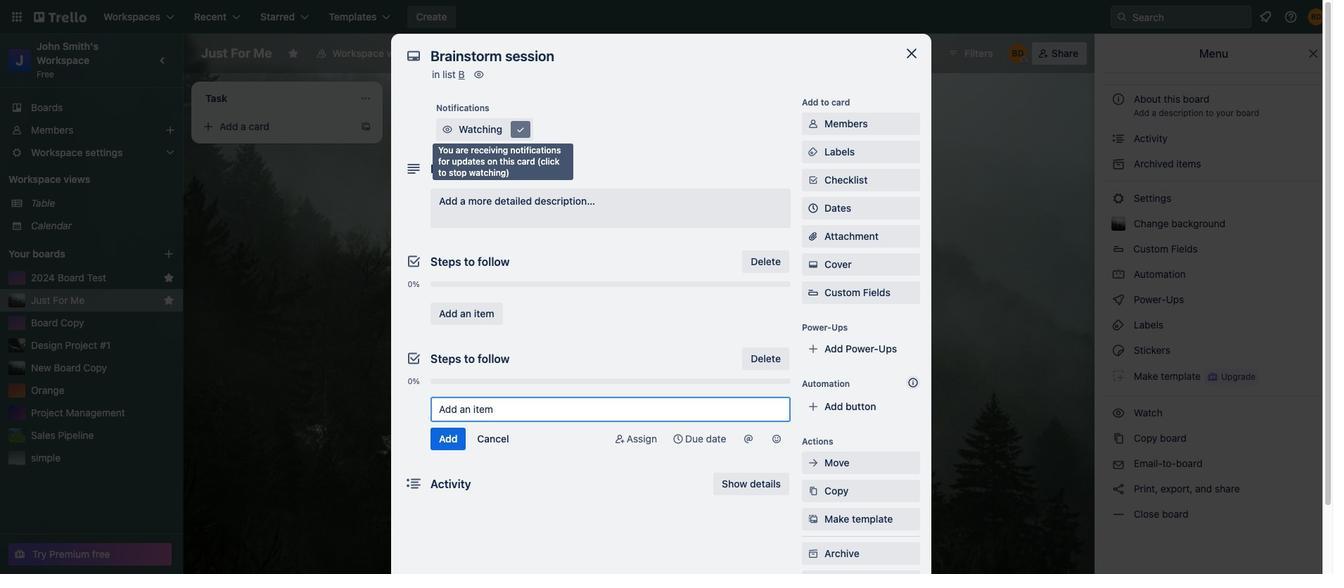 Task type: vqa. For each thing, say whether or not it's contained in the screenshot.
Syarfandi Achmad icon
no



Task type: describe. For each thing, give the bounding box(es) containing it.
close dialog image
[[903, 45, 920, 62]]

2 starred icon image from the top
[[163, 295, 174, 306]]

create from template… image
[[560, 173, 571, 184]]

Board name text field
[[194, 42, 279, 65]]

barb dwyer (barbdwyer3) image
[[1308, 8, 1325, 25]]

open information menu image
[[1284, 10, 1298, 24]]

primary element
[[0, 0, 1333, 34]]

Search field
[[1128, 7, 1251, 27]]

your boards with 9 items element
[[8, 246, 142, 262]]

0 notifications image
[[1257, 8, 1274, 25]]

1 starred icon image from the top
[[163, 272, 174, 284]]



Task type: locate. For each thing, give the bounding box(es) containing it.
0 vertical spatial group
[[402, 291, 791, 297]]

star or unstar board image
[[287, 48, 299, 59]]

sm image
[[806, 117, 820, 131], [440, 122, 454, 136], [514, 122, 528, 136], [1112, 132, 1126, 146], [1112, 157, 1126, 171], [1112, 191, 1126, 205], [806, 257, 820, 272], [1112, 267, 1126, 281], [1112, 293, 1126, 307], [1112, 318, 1126, 332], [1112, 343, 1126, 357], [1112, 369, 1126, 383], [1112, 482, 1126, 496], [806, 484, 820, 498]]

sm image
[[859, 42, 879, 62], [472, 68, 486, 82], [806, 145, 820, 159], [1112, 406, 1126, 420], [1112, 431, 1126, 445], [613, 432, 627, 446], [671, 432, 685, 446], [742, 432, 756, 446], [770, 432, 784, 446], [806, 456, 820, 470], [1112, 507, 1126, 521], [806, 512, 820, 526], [806, 547, 820, 561]]

back to home image
[[34, 6, 87, 28]]

0 vertical spatial starred icon image
[[163, 272, 174, 284]]

Add an item text field
[[431, 397, 791, 422]]

create from template… image
[[360, 121, 371, 132]]

None submit
[[431, 428, 466, 450]]

1 vertical spatial starred icon image
[[163, 295, 174, 306]]

1 group from the top
[[402, 291, 791, 297]]

barb dwyer (barbdwyer3) image
[[1008, 44, 1028, 63]]

group
[[402, 291, 791, 297], [402, 388, 791, 394]]

search image
[[1117, 11, 1128, 23]]

2 group from the top
[[402, 388, 791, 394]]

add board image
[[163, 248, 174, 260]]

1 vertical spatial group
[[402, 388, 791, 394]]

None text field
[[424, 44, 888, 69]]

customize views image
[[495, 46, 509, 61]]

starred icon image
[[163, 272, 174, 284], [163, 295, 174, 306]]



